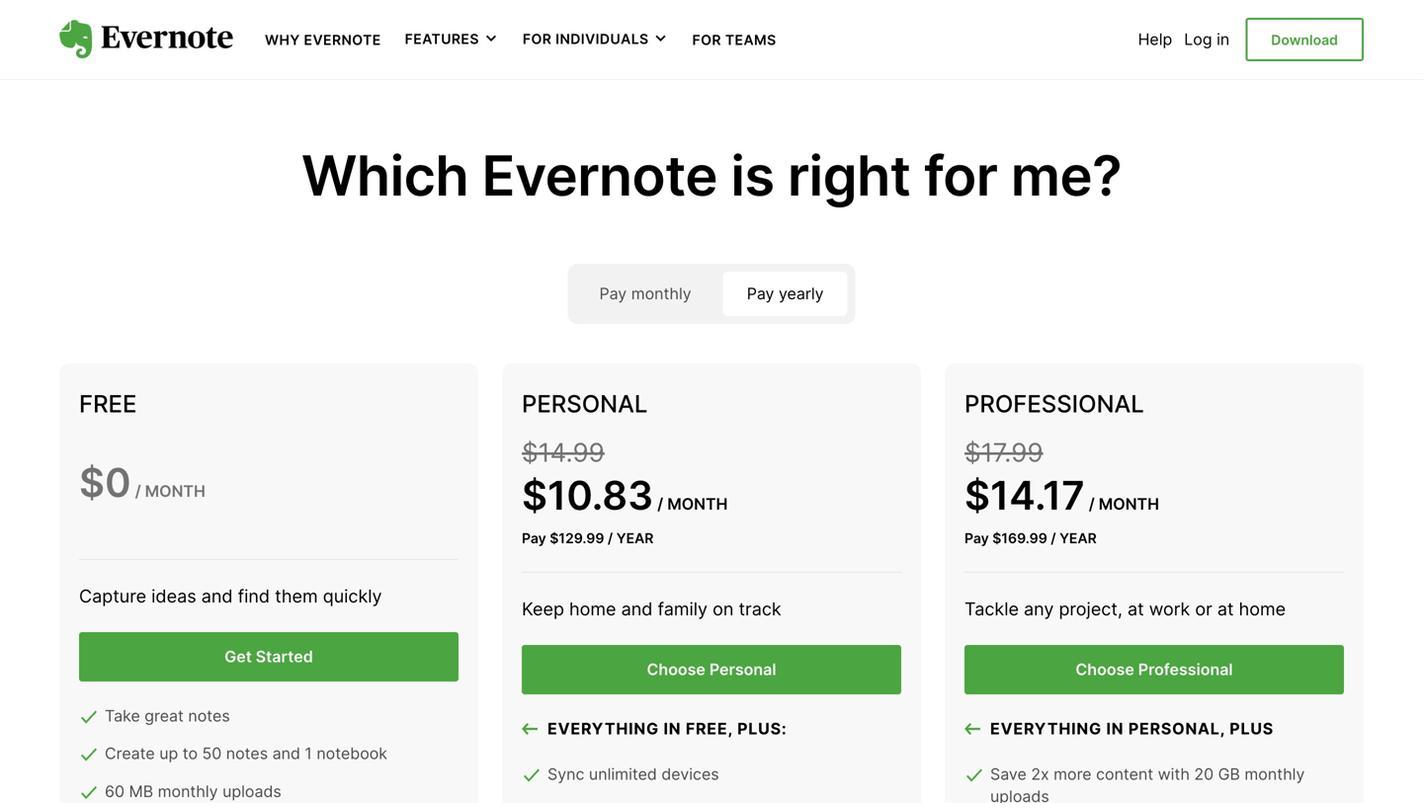 Task type: describe. For each thing, give the bounding box(es) containing it.
help
[[1139, 30, 1173, 49]]

2 at from the left
[[1218, 599, 1235, 620]]

or
[[1196, 599, 1213, 620]]

help link
[[1139, 30, 1173, 49]]

ideas
[[151, 586, 196, 608]]

evernote for why
[[304, 32, 381, 48]]

unlimited
[[589, 765, 657, 785]]

20
[[1195, 765, 1214, 785]]

tackle any project, at work or at home
[[965, 599, 1287, 620]]

choose personal link
[[522, 646, 902, 695]]

choose for 10.83
[[647, 661, 706, 680]]

download link
[[1246, 18, 1365, 61]]

personal,
[[1129, 720, 1226, 739]]

why evernote link
[[265, 30, 381, 49]]

for
[[924, 142, 998, 209]]

monthly inside button
[[632, 284, 692, 304]]

get started
[[225, 648, 313, 667]]

pay $ 129.99 / year
[[522, 530, 654, 547]]

great
[[145, 707, 184, 726]]

individuals
[[556, 31, 649, 48]]

evernote logo image
[[59, 20, 233, 59]]

2 home from the left
[[1240, 599, 1287, 620]]

which
[[302, 142, 469, 209]]

0 horizontal spatial monthly
[[158, 783, 218, 802]]

family
[[658, 599, 708, 620]]

personal inside choose personal link
[[710, 661, 777, 680]]

save 2x more content with 20 gb monthly uploads
[[991, 765, 1306, 804]]

yearly
[[779, 284, 824, 304]]

which evernote is right for me?
[[302, 142, 1122, 209]]

me?
[[1011, 142, 1122, 209]]

more
[[1054, 765, 1092, 785]]

tackle
[[965, 599, 1019, 620]]

quickly
[[323, 586, 382, 608]]

everything for 10.83
[[548, 720, 659, 739]]

create up to 50 notes and 1 notebook
[[105, 745, 388, 764]]

50
[[202, 745, 222, 764]]

169.99
[[1002, 530, 1048, 547]]

choose for 14.17
[[1076, 661, 1135, 680]]

in for 14.17
[[1107, 720, 1125, 739]]

project,
[[1059, 599, 1123, 620]]

choose personal
[[647, 661, 777, 680]]

$ 14.99 $ 10.83 / month
[[522, 438, 728, 520]]

everything in personal, plus
[[991, 720, 1275, 739]]

129.99
[[559, 530, 605, 547]]

monthly inside save 2x more content with 20 gb monthly uploads
[[1245, 765, 1306, 785]]

download
[[1272, 32, 1339, 48]]

any
[[1024, 599, 1054, 620]]

2x
[[1032, 765, 1050, 785]]

them
[[275, 586, 318, 608]]

features
[[405, 31, 479, 48]]

is
[[731, 142, 775, 209]]

$ 17.99 $ 14.17 / month
[[965, 438, 1160, 520]]

take
[[105, 707, 140, 726]]

/ right '169.99'
[[1051, 530, 1057, 547]]

mb
[[129, 783, 153, 802]]

log in
[[1185, 30, 1230, 49]]

plus
[[1230, 720, 1275, 739]]

log
[[1185, 30, 1213, 49]]

pay for pay $ 129.99 / year
[[522, 530, 547, 547]]

free
[[79, 390, 137, 419]]

year for 10.83
[[617, 530, 654, 547]]

1 at from the left
[[1128, 599, 1145, 620]]

pay for pay yearly
[[747, 284, 775, 304]]

devices
[[662, 765, 719, 785]]

get started link
[[79, 633, 459, 682]]

for teams
[[693, 32, 777, 48]]

choose professional
[[1076, 661, 1234, 680]]

evernote for which
[[482, 142, 718, 209]]

uploads inside save 2x more content with 20 gb monthly uploads
[[991, 788, 1050, 804]]

for individuals
[[523, 31, 649, 48]]

on
[[713, 599, 734, 620]]

features button
[[405, 30, 499, 49]]

month for 14.17
[[1099, 495, 1160, 514]]



Task type: vqa. For each thing, say whether or not it's contained in the screenshot.
Sync unlimited devices
yes



Task type: locate. For each thing, give the bounding box(es) containing it.
and for personal
[[622, 599, 653, 620]]

pay
[[600, 284, 627, 304], [747, 284, 775, 304], [522, 530, 547, 547], [965, 530, 990, 547]]

for teams link
[[693, 30, 777, 49]]

14.99
[[538, 438, 605, 469]]

home right keep
[[570, 599, 617, 620]]

0 vertical spatial professional
[[965, 390, 1145, 419]]

and left 1
[[272, 745, 300, 764]]

2 horizontal spatial in
[[1217, 30, 1230, 49]]

1 choose from the left
[[647, 661, 706, 680]]

1 everything from the left
[[548, 720, 659, 739]]

1 vertical spatial notes
[[226, 745, 268, 764]]

personal
[[522, 390, 648, 419], [710, 661, 777, 680]]

content
[[1097, 765, 1154, 785]]

0 horizontal spatial for
[[523, 31, 552, 48]]

in up content
[[1107, 720, 1125, 739]]

everything in free, plus:
[[548, 720, 788, 739]]

2 year from the left
[[1060, 530, 1097, 547]]

1 horizontal spatial personal
[[710, 661, 777, 680]]

1 horizontal spatial monthly
[[632, 284, 692, 304]]

notes right 50
[[226, 745, 268, 764]]

teams
[[726, 32, 777, 48]]

14.17
[[991, 472, 1085, 520]]

1 horizontal spatial at
[[1218, 599, 1235, 620]]

everything for 14.17
[[991, 720, 1102, 739]]

month right 14.17
[[1099, 495, 1160, 514]]

notebook
[[317, 745, 388, 764]]

pay yearly
[[747, 284, 824, 304]]

pay for pay $ 169.99 / year
[[965, 530, 990, 547]]

choose professional link
[[965, 646, 1345, 695]]

0 horizontal spatial choose
[[647, 661, 706, 680]]

for
[[523, 31, 552, 48], [693, 32, 722, 48]]

take great notes
[[105, 707, 230, 726]]

/ right 129.99
[[608, 530, 613, 547]]

uploads down save
[[991, 788, 1050, 804]]

year right 129.99
[[617, 530, 654, 547]]

1 vertical spatial evernote
[[482, 142, 718, 209]]

/ right 14.17
[[1089, 495, 1095, 514]]

in
[[1217, 30, 1230, 49], [664, 720, 682, 739], [1107, 720, 1125, 739]]

personal up plus: on the right
[[710, 661, 777, 680]]

/ inside $ 0 / month
[[135, 482, 141, 501]]

sync
[[548, 765, 585, 785]]

1 horizontal spatial everything
[[991, 720, 1102, 739]]

60
[[105, 783, 125, 802]]

gb
[[1219, 765, 1241, 785]]

personal up 14.99 on the left bottom of page
[[522, 390, 648, 419]]

1 horizontal spatial evernote
[[482, 142, 718, 209]]

and left family
[[622, 599, 653, 620]]

17.99
[[981, 438, 1044, 469]]

0 vertical spatial personal
[[522, 390, 648, 419]]

/ right '0'
[[135, 482, 141, 501]]

keep home and family on track
[[522, 599, 782, 620]]

and
[[201, 586, 233, 608], [622, 599, 653, 620], [272, 745, 300, 764]]

notes up 50
[[188, 707, 230, 726]]

professional up personal,
[[1139, 661, 1234, 680]]

uploads down create up to 50 notes and 1 notebook
[[223, 783, 282, 802]]

in right the log in the top of the page
[[1217, 30, 1230, 49]]

0 horizontal spatial in
[[664, 720, 682, 739]]

work
[[1150, 599, 1191, 620]]

up
[[159, 745, 178, 764]]

find
[[238, 586, 270, 608]]

capture ideas and find them quickly
[[79, 586, 382, 608]]

monthly
[[632, 284, 692, 304], [1245, 765, 1306, 785], [158, 783, 218, 802]]

capture
[[79, 586, 146, 608]]

notes
[[188, 707, 230, 726], [226, 745, 268, 764]]

1 horizontal spatial home
[[1240, 599, 1287, 620]]

for inside button
[[523, 31, 552, 48]]

0 horizontal spatial home
[[570, 599, 617, 620]]

create
[[105, 745, 155, 764]]

0 horizontal spatial evernote
[[304, 32, 381, 48]]

pay for pay monthly
[[600, 284, 627, 304]]

month right 10.83
[[668, 495, 728, 514]]

0
[[105, 459, 131, 507]]

1 home from the left
[[570, 599, 617, 620]]

at left work
[[1128, 599, 1145, 620]]

1 horizontal spatial uploads
[[991, 788, 1050, 804]]

$
[[522, 438, 538, 469], [965, 438, 981, 469], [79, 459, 105, 507], [522, 472, 548, 520], [965, 472, 991, 520], [550, 530, 559, 547], [993, 530, 1002, 547]]

pay monthly
[[600, 284, 692, 304]]

2 everything from the left
[[991, 720, 1102, 739]]

0 horizontal spatial uploads
[[223, 783, 282, 802]]

2 horizontal spatial and
[[622, 599, 653, 620]]

professional
[[965, 390, 1145, 419], [1139, 661, 1234, 680]]

2 horizontal spatial month
[[1099, 495, 1160, 514]]

for for for teams
[[693, 32, 722, 48]]

0 horizontal spatial everything
[[548, 720, 659, 739]]

60 mb monthly uploads
[[105, 783, 282, 802]]

/ right 10.83
[[658, 495, 664, 514]]

everything
[[548, 720, 659, 739], [991, 720, 1102, 739]]

pay monthly button
[[576, 272, 716, 316]]

1 horizontal spatial for
[[693, 32, 722, 48]]

1 vertical spatial professional
[[1139, 661, 1234, 680]]

pay $ 169.99 / year
[[965, 530, 1097, 547]]

0 horizontal spatial and
[[201, 586, 233, 608]]

0 horizontal spatial month
[[145, 482, 206, 501]]

why evernote
[[265, 32, 381, 48]]

month inside $ 14.99 $ 10.83 / month
[[668, 495, 728, 514]]

/ inside $ 14.99 $ 10.83 / month
[[658, 495, 664, 514]]

pay inside button
[[600, 284, 627, 304]]

month inside $ 0 / month
[[145, 482, 206, 501]]

save
[[991, 765, 1027, 785]]

1 year from the left
[[617, 530, 654, 547]]

plus:
[[738, 720, 788, 739]]

1 horizontal spatial month
[[668, 495, 728, 514]]

year right '169.99'
[[1060, 530, 1097, 547]]

in for 10.83
[[664, 720, 682, 739]]

month for 10.83
[[668, 495, 728, 514]]

professional up 17.99
[[965, 390, 1145, 419]]

why
[[265, 32, 300, 48]]

started
[[256, 648, 313, 667]]

1 horizontal spatial in
[[1107, 720, 1125, 739]]

to
[[183, 745, 198, 764]]

with
[[1159, 765, 1190, 785]]

home right or
[[1240, 599, 1287, 620]]

sync unlimited devices
[[548, 765, 719, 785]]

evernote inside why evernote link
[[304, 32, 381, 48]]

home
[[570, 599, 617, 620], [1240, 599, 1287, 620]]

1 horizontal spatial year
[[1060, 530, 1097, 547]]

choose down project,
[[1076, 661, 1135, 680]]

right
[[788, 142, 911, 209]]

year for 14.17
[[1060, 530, 1097, 547]]

log in link
[[1185, 30, 1230, 49]]

at right or
[[1218, 599, 1235, 620]]

1 vertical spatial personal
[[710, 661, 777, 680]]

1
[[305, 745, 312, 764]]

get
[[225, 648, 252, 667]]

0 vertical spatial notes
[[188, 707, 230, 726]]

0 horizontal spatial year
[[617, 530, 654, 547]]

2 choose from the left
[[1076, 661, 1135, 680]]

month right '0'
[[145, 482, 206, 501]]

10.83
[[548, 472, 654, 520]]

1 horizontal spatial choose
[[1076, 661, 1135, 680]]

for left individuals
[[523, 31, 552, 48]]

everything up 2x
[[991, 720, 1102, 739]]

for left teams
[[693, 32, 722, 48]]

$ 0 / month
[[79, 459, 206, 507]]

pay yearly button
[[723, 272, 848, 316]]

evernote
[[304, 32, 381, 48], [482, 142, 718, 209]]

in left 'free,'
[[664, 720, 682, 739]]

for for for individuals
[[523, 31, 552, 48]]

keep
[[522, 599, 565, 620]]

year
[[617, 530, 654, 547], [1060, 530, 1097, 547]]

month inside $ 17.99 $ 14.17 / month
[[1099, 495, 1160, 514]]

and left find
[[201, 586, 233, 608]]

0 horizontal spatial personal
[[522, 390, 648, 419]]

0 horizontal spatial at
[[1128, 599, 1145, 620]]

0 vertical spatial evernote
[[304, 32, 381, 48]]

free,
[[686, 720, 733, 739]]

/
[[135, 482, 141, 501], [658, 495, 664, 514], [1089, 495, 1095, 514], [608, 530, 613, 547], [1051, 530, 1057, 547]]

for individuals button
[[523, 30, 669, 49]]

pay inside 'button'
[[747, 284, 775, 304]]

1 horizontal spatial and
[[272, 745, 300, 764]]

everything up unlimited
[[548, 720, 659, 739]]

/ inside $ 17.99 $ 14.17 / month
[[1089, 495, 1095, 514]]

and for free
[[201, 586, 233, 608]]

choose up everything in free, plus:
[[647, 661, 706, 680]]

choose
[[647, 661, 706, 680], [1076, 661, 1135, 680]]

track
[[739, 599, 782, 620]]

2 horizontal spatial monthly
[[1245, 765, 1306, 785]]



